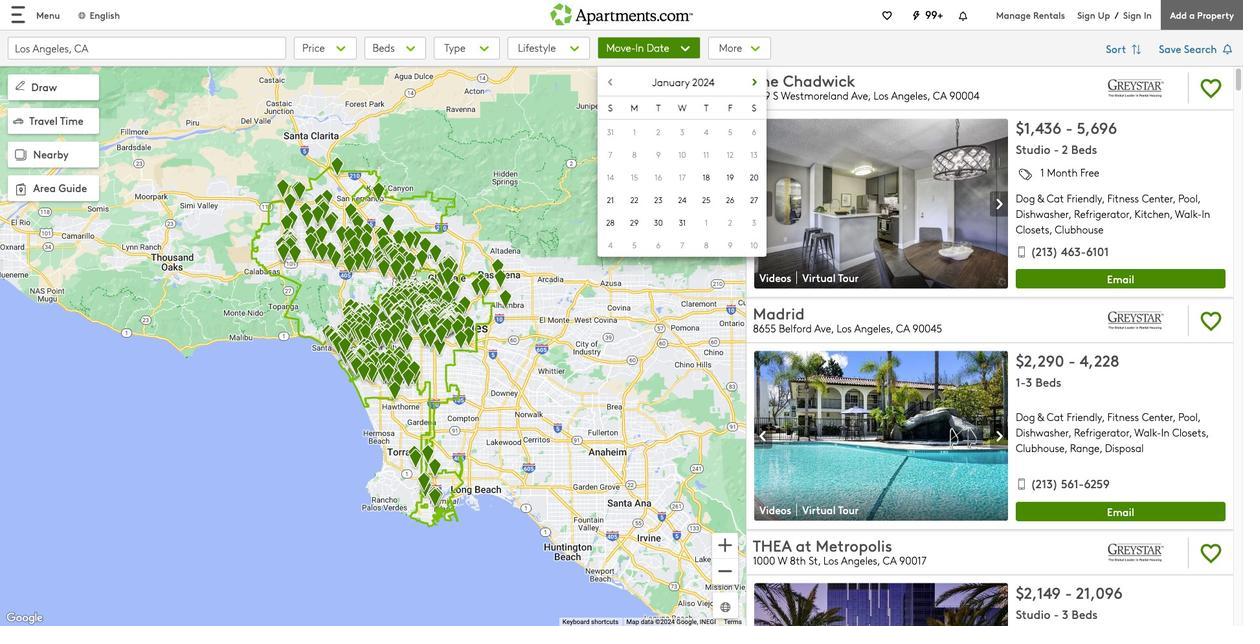 Task type: vqa. For each thing, say whether or not it's contained in the screenshot.


Task type: locate. For each thing, give the bounding box(es) containing it.
pool inside dog & cat friendly fitness center pool dishwasher refrigerator walk-in closets clubhouse range disposal
[[1179, 411, 1198, 424]]

m
[[631, 102, 638, 114]]

cat for dog & cat friendly fitness center pool dishwasher refrigerator kitchen
[[1047, 192, 1064, 205]]

4 down "28"
[[608, 240, 613, 250]]

virtual up "madrid 8655 belford ave, los angeles, ca 90045"
[[803, 271, 836, 285]]

1 vertical spatial 5
[[633, 240, 637, 250]]

email button down 6101
[[1016, 270, 1226, 289]]

ave, right "belford"
[[815, 322, 834, 335]]

4,228
[[1080, 349, 1120, 371]]

1 vertical spatial ca
[[896, 322, 910, 335]]

t left f
[[704, 102, 709, 114]]

0 horizontal spatial 7
[[609, 149, 613, 160]]

99+
[[926, 7, 943, 22]]

cat for dog & cat friendly fitness center pool dishwasher refrigerator walk-in closets clubhouse range disposal
[[1047, 411, 1064, 424]]

14
[[607, 172, 614, 182]]

0 vertical spatial virtual
[[803, 271, 836, 285]]

2 studio from the top
[[1016, 607, 1051, 623]]

0 vertical spatial center
[[1142, 192, 1173, 205]]

1 vertical spatial virtual
[[803, 504, 836, 518]]

1 dishwasher from the top
[[1016, 207, 1069, 221]]

1 down 25
[[705, 217, 708, 228]]

type button
[[434, 37, 500, 60]]

fitness up walk-in closets
[[1108, 192, 1140, 205]]

0 vertical spatial greystar real estate partners image
[[1092, 70, 1181, 107]]

greystar real estate partners image down sort button
[[1092, 70, 1181, 107]]

(213) left the 463-
[[1031, 243, 1058, 259]]

range
[[1070, 442, 1100, 455]]

1 virtual tour from the top
[[803, 271, 859, 285]]

ca inside thea at metropolis 1000 w 8th st, los angeles, ca 90017
[[883, 554, 897, 568]]

clubhouse up the 463-
[[1055, 223, 1104, 236]]

virtual tour up thea at metropolis 1000 w 8th st, los angeles, ca 90017
[[803, 504, 859, 518]]

type
[[445, 40, 466, 54]]

rentals right 29,549 at right
[[675, 80, 709, 93]]

0 vertical spatial dog
[[1016, 192, 1035, 205]]

0 vertical spatial closets
[[1016, 223, 1050, 236]]

1 vertical spatial &
[[1038, 411, 1044, 424]]

virtual tour link
[[798, 271, 867, 285], [798, 504, 867, 518]]

studio inside "$2,149 - 21,096 studio - 3 beds"
[[1016, 607, 1051, 623]]

0 vertical spatial email button
[[1016, 270, 1226, 289]]

- right $2,149
[[1065, 582, 1073, 604]]

friendly inside dog & cat friendly fitness center pool dishwasher refrigerator walk-in closets clubhouse range disposal
[[1067, 411, 1102, 424]]

ca left 90045
[[896, 322, 910, 335]]

beds down 21,096
[[1072, 607, 1098, 623]]

463-
[[1062, 243, 1087, 259]]

6
[[752, 127, 757, 137], [656, 240, 661, 250]]

24
[[678, 195, 687, 205]]

0 vertical spatial tour
[[838, 271, 859, 285]]

3
[[680, 127, 685, 137], [752, 217, 757, 228], [1026, 374, 1033, 390], [1063, 607, 1069, 623]]

0 horizontal spatial ave,
[[815, 322, 834, 335]]

videos
[[760, 271, 792, 285], [760, 504, 792, 518]]

1 vertical spatial ave,
[[815, 322, 834, 335]]

s inside the chadwick 209 s westmoreland ave, los angeles, ca 90004
[[773, 89, 779, 103]]

virtual
[[803, 271, 836, 285], [803, 504, 836, 518]]

1 virtual from the top
[[803, 271, 836, 285]]

refrigerator inside dog & cat friendly fitness center pool dishwasher refrigerator kitchen
[[1074, 207, 1130, 221]]

s right 209
[[773, 89, 779, 103]]

dog inside dog & cat friendly fitness center pool dishwasher refrigerator kitchen
[[1016, 192, 1035, 205]]

29,549
[[641, 80, 672, 93]]

center up kitchen
[[1142, 192, 1173, 205]]

dishwasher
[[1016, 207, 1069, 221], [1016, 426, 1069, 440]]

1 & from the top
[[1038, 192, 1044, 205]]

dog inside dog & cat friendly fitness center pool dishwasher refrigerator walk-in closets clubhouse range disposal
[[1016, 411, 1035, 424]]

0 vertical spatial 5
[[728, 127, 733, 137]]

january 2024
[[653, 75, 715, 89]]

1 refrigerator from the top
[[1074, 207, 1130, 221]]

virtual for 8655
[[803, 504, 836, 518]]

closets inside dog & cat friendly fitness center pool dishwasher refrigerator walk-in closets clubhouse range disposal
[[1173, 426, 1206, 440]]

0 horizontal spatial 6
[[656, 240, 661, 250]]

1 vertical spatial fitness
[[1108, 411, 1140, 424]]

month
[[1048, 166, 1078, 180]]

cat inside dog & cat friendly fitness center pool dishwasher refrigerator kitchen
[[1047, 192, 1064, 205]]

fitness
[[1108, 192, 1140, 205], [1108, 411, 1140, 424]]

email down 6259
[[1108, 505, 1135, 519]]

videos link up thea
[[755, 504, 798, 518]]

2 vertical spatial 2
[[729, 217, 733, 228]]

3 greystar real estate partners image from the top
[[1092, 535, 1181, 572]]

property
[[1198, 8, 1235, 21]]

1 vertical spatial 8
[[704, 240, 709, 250]]

t
[[656, 102, 661, 114], [704, 102, 709, 114]]

data
[[641, 619, 654, 626]]

2 up month on the right of page
[[1062, 141, 1068, 158]]

walk- up the "disposal"
[[1135, 426, 1162, 440]]

guide
[[59, 181, 87, 195]]

1 vertical spatial greystar real estate partners image
[[1092, 302, 1181, 340]]

21,096
[[1076, 582, 1123, 604]]

2 vertical spatial los
[[824, 554, 839, 568]]

margin image inside nearby link
[[12, 147, 30, 165]]

refrigerator up 6101
[[1074, 207, 1130, 221]]

1 dog from the top
[[1016, 192, 1035, 205]]

add
[[1170, 8, 1187, 21]]

margin image for area
[[12, 181, 30, 199]]

0 vertical spatial videos
[[760, 271, 792, 285]]

2
[[657, 127, 661, 137], [1062, 141, 1068, 158], [729, 217, 733, 228]]

save search
[[1159, 41, 1220, 56]]

1 vertical spatial videos link
[[755, 504, 798, 518]]

0 vertical spatial ca
[[933, 89, 947, 103]]

placard image image
[[755, 192, 773, 217], [990, 192, 1008, 217], [755, 425, 773, 450], [990, 425, 1008, 450]]

los inside the chadwick 209 s westmoreland ave, los angeles, ca 90004
[[874, 89, 889, 103]]

fitness inside dog & cat friendly fitness center pool dishwasher refrigerator kitchen
[[1108, 192, 1140, 205]]

6 down 30
[[656, 240, 661, 250]]

8th
[[790, 554, 806, 568]]

refrigerator inside dog & cat friendly fitness center pool dishwasher refrigerator walk-in closets clubhouse range disposal
[[1074, 426, 1130, 440]]

27
[[751, 195, 758, 205]]

2 up 16
[[657, 127, 661, 137]]

friendly for kitchen
[[1067, 192, 1102, 205]]

menu
[[36, 8, 60, 21]]

friendly down free
[[1067, 192, 1102, 205]]

8 down 25
[[704, 240, 709, 250]]

angeles, right st,
[[841, 554, 880, 568]]

& down 1 month free
[[1038, 192, 1044, 205]]

center inside dog & cat friendly fitness center pool dishwasher refrigerator walk-in closets clubhouse range disposal
[[1142, 411, 1173, 424]]

center for walk-
[[1142, 411, 1173, 424]]

w down 29,549 rentals
[[678, 102, 687, 114]]

1 vertical spatial email
[[1108, 505, 1135, 519]]

1 videos link from the top
[[755, 271, 798, 285]]

studio inside $1,436 - 5,696 studio - 2 beds
[[1016, 141, 1051, 158]]

t down 29,549 at right
[[656, 102, 661, 114]]

sign
[[1078, 8, 1096, 21], [1124, 8, 1142, 21]]

1 center from the top
[[1142, 192, 1173, 205]]

0 vertical spatial angeles,
[[892, 89, 930, 103]]

10 up 17
[[679, 149, 686, 160]]

1 pool from the top
[[1179, 192, 1198, 205]]

- up month on the right of page
[[1054, 141, 1059, 158]]

center for kitchen
[[1142, 192, 1173, 205]]

virtual tour up "madrid 8655 belford ave, los angeles, ca 90045"
[[803, 271, 859, 285]]

ave, inside "madrid 8655 belford ave, los angeles, ca 90045"
[[815, 322, 834, 335]]

1 vertical spatial virtual tour link
[[798, 504, 867, 518]]

1 vertical spatial 31
[[679, 217, 686, 228]]

0 vertical spatial (213)
[[1031, 243, 1058, 259]]

1 vertical spatial virtual tour
[[803, 504, 859, 518]]

2 (213) from the top
[[1031, 476, 1058, 492]]

greystar real estate partners image for $2,290 - 4,228
[[1092, 302, 1181, 340]]

rentals inside manage rentals sign up / sign in
[[1034, 8, 1065, 21]]

los right chadwick
[[874, 89, 889, 103]]

- inside $2,290 - 4,228 1-3 beds
[[1069, 349, 1076, 371]]

los right st,
[[824, 554, 839, 568]]

cat down $2,290 - 4,228 1-3 beds
[[1047, 411, 1064, 424]]

2 videos link from the top
[[755, 504, 798, 518]]

0 horizontal spatial t
[[656, 102, 661, 114]]

2 horizontal spatial s
[[773, 89, 779, 103]]

sign up link
[[1078, 8, 1111, 21]]

1 horizontal spatial 10
[[751, 240, 758, 250]]

2 email from the top
[[1108, 505, 1135, 519]]

area guide button
[[8, 176, 99, 202]]

1 horizontal spatial 1
[[705, 217, 708, 228]]

tour up metropolis on the bottom of the page
[[838, 504, 859, 518]]

move-in date
[[607, 41, 670, 54]]

2 email button from the top
[[1016, 502, 1226, 522]]

0 vertical spatial margin image
[[13, 116, 23, 126]]

2 dog from the top
[[1016, 411, 1035, 424]]

beds inside $2,290 - 4,228 1-3 beds
[[1036, 374, 1062, 390]]

1 vertical spatial cat
[[1047, 411, 1064, 424]]

closets
[[1016, 223, 1050, 236], [1173, 426, 1206, 440]]

videos for chadwick
[[760, 271, 792, 285]]

margin image left the travel
[[13, 116, 23, 126]]

1 email from the top
[[1108, 272, 1135, 287]]

2 vertical spatial greystar real estate partners image
[[1092, 535, 1181, 572]]

0 horizontal spatial rentals
[[675, 80, 709, 93]]

1 left month on the right of page
[[1041, 166, 1045, 180]]

1 horizontal spatial 7
[[681, 240, 685, 250]]

fitness inside dog & cat friendly fitness center pool dishwasher refrigerator walk-in closets clubhouse range disposal
[[1108, 411, 1140, 424]]

1 fitness from the top
[[1108, 192, 1140, 205]]

videos link for 8655
[[755, 504, 798, 518]]

sort
[[1106, 41, 1129, 56]]

center up the "disposal"
[[1142, 411, 1173, 424]]

sign right /
[[1124, 8, 1142, 21]]

disposal
[[1105, 442, 1144, 455]]

clubhouse left range
[[1016, 442, 1065, 455]]

1 vertical spatial tour
[[838, 504, 859, 518]]

31 down 24
[[679, 217, 686, 228]]

2 virtual tour from the top
[[803, 504, 859, 518]]

margin image
[[13, 78, 27, 92], [12, 147, 30, 165]]

videos up thea
[[760, 504, 792, 518]]

2 cat from the top
[[1047, 411, 1064, 424]]

s right f
[[752, 102, 757, 114]]

0 vertical spatial virtual tour
[[803, 271, 859, 285]]

walk-
[[1175, 207, 1202, 221], [1135, 426, 1162, 440]]

1 vertical spatial 1
[[1041, 166, 1045, 180]]

rentals right manage on the right top
[[1034, 8, 1065, 21]]

1 vertical spatial walk-
[[1135, 426, 1162, 440]]

& down $2,290 - 4,228 1-3 beds
[[1038, 411, 1044, 424]]

1 horizontal spatial 31
[[679, 217, 686, 228]]

4 up '11' at right
[[704, 127, 709, 137]]

in inside walk-in closets
[[1202, 207, 1211, 221]]

3 inside "$2,149 - 21,096 studio - 3 beds"
[[1063, 607, 1069, 623]]

8 up the 15
[[632, 149, 637, 160]]

beds up free
[[1072, 141, 1098, 158]]

clubhouse
[[1055, 223, 1104, 236], [1016, 442, 1065, 455]]

1 (213) from the top
[[1031, 243, 1058, 259]]

9 up 16
[[656, 149, 661, 160]]

2 fitness from the top
[[1108, 411, 1140, 424]]

save
[[1159, 41, 1182, 56]]

10 down 27
[[751, 240, 758, 250]]

(213) for $2,290 - 4,228
[[1031, 476, 1058, 492]]

westmoreland
[[781, 89, 849, 103]]

videos for 8655
[[760, 504, 792, 518]]

2 horizontal spatial 1
[[1041, 166, 1045, 180]]

dishwasher inside dog & cat friendly fitness center pool dishwasher refrigerator kitchen
[[1016, 207, 1069, 221]]

1 greystar real estate partners image from the top
[[1092, 70, 1181, 107]]

margin image left area
[[12, 181, 30, 199]]

©2024
[[655, 619, 675, 626]]

email button down 6259
[[1016, 502, 1226, 522]]

22
[[631, 195, 639, 205]]

terms link
[[724, 619, 742, 626]]

chadwick
[[783, 70, 856, 91]]

0 horizontal spatial 8
[[632, 149, 637, 160]]

1 horizontal spatial w
[[778, 554, 787, 568]]

draw button
[[8, 75, 99, 101]]

- left 4,228
[[1069, 349, 1076, 371]]

0 horizontal spatial 1
[[633, 127, 636, 137]]

0 horizontal spatial 4
[[608, 240, 613, 250]]

studio down $1,436 in the top right of the page
[[1016, 141, 1051, 158]]

greystar real estate partners image
[[1092, 70, 1181, 107], [1092, 302, 1181, 340], [1092, 535, 1181, 572]]

draw
[[31, 79, 57, 94]]

1 videos from the top
[[760, 271, 792, 285]]

price button
[[294, 37, 357, 60]]

greystar real estate partners image up 4,228
[[1092, 302, 1181, 340]]

2 videos from the top
[[760, 504, 792, 518]]

w left 8th
[[778, 554, 787, 568]]

building photo - thea at metropolis image
[[755, 584, 1008, 627]]

90017
[[900, 554, 927, 568]]

0 horizontal spatial walk-
[[1135, 426, 1162, 440]]

keyboard shortcuts button
[[563, 619, 619, 627]]

1 horizontal spatial closets
[[1173, 426, 1206, 440]]

2 virtual tour link from the top
[[798, 504, 867, 518]]

beds inside "$2,149 - 21,096 studio - 3 beds"
[[1072, 607, 1098, 623]]

2 horizontal spatial 2
[[1062, 141, 1068, 158]]

fitness for walk-
[[1108, 411, 1140, 424]]

thea
[[753, 535, 792, 556]]

virtual tour link up metropolis on the bottom of the page
[[798, 504, 867, 518]]

margin image for nearby
[[12, 147, 30, 165]]

6 up 13
[[752, 127, 757, 137]]

1 horizontal spatial t
[[704, 102, 709, 114]]

w inside thea at metropolis 1000 w 8th st, los angeles, ca 90017
[[778, 554, 787, 568]]

ca left 90017
[[883, 554, 897, 568]]

1 vertical spatial margin image
[[12, 181, 30, 199]]

email down 6101
[[1108, 272, 1135, 287]]

2 vertical spatial ca
[[883, 554, 897, 568]]

2 greystar real estate partners image from the top
[[1092, 302, 1181, 340]]

los
[[874, 89, 889, 103], [837, 322, 852, 335], [824, 554, 839, 568]]

videos up madrid
[[760, 271, 792, 285]]

1 down m
[[633, 127, 636, 137]]

0 horizontal spatial w
[[678, 102, 687, 114]]

&
[[1038, 192, 1044, 205], [1038, 411, 1044, 424]]

dishwasher up (213) 463-6101 link
[[1016, 207, 1069, 221]]

2 tour from the top
[[838, 504, 859, 518]]

& inside dog & cat friendly fitness center pool dishwasher refrigerator kitchen
[[1038, 192, 1044, 205]]

belford
[[779, 322, 812, 335]]

1 vertical spatial closets
[[1173, 426, 1206, 440]]

2 virtual from the top
[[803, 504, 836, 518]]

0 vertical spatial 10
[[679, 149, 686, 160]]

1 friendly from the top
[[1067, 192, 1102, 205]]

ca
[[933, 89, 947, 103], [896, 322, 910, 335], [883, 554, 897, 568]]

1 cat from the top
[[1047, 192, 1064, 205]]

- left 5,696
[[1066, 117, 1073, 138]]

friendly inside dog & cat friendly fitness center pool dishwasher refrigerator kitchen
[[1067, 192, 1102, 205]]

1 tour from the top
[[838, 271, 859, 285]]

2 vertical spatial angeles,
[[841, 554, 880, 568]]

2 dishwasher from the top
[[1016, 426, 1069, 440]]

virtual tour link up "madrid 8655 belford ave, los angeles, ca 90045"
[[798, 271, 867, 285]]

0 horizontal spatial closets
[[1016, 223, 1050, 236]]

(213)
[[1031, 243, 1058, 259], [1031, 476, 1058, 492]]

fitness up the "disposal"
[[1108, 411, 1140, 424]]

1 vertical spatial dishwasher
[[1016, 426, 1069, 440]]

2 refrigerator from the top
[[1074, 426, 1130, 440]]

0 vertical spatial walk-
[[1175, 207, 1202, 221]]

1 studio from the top
[[1016, 141, 1051, 158]]

1 vertical spatial 7
[[681, 240, 685, 250]]

1 horizontal spatial 9
[[728, 240, 733, 250]]

31 up 14
[[607, 127, 614, 137]]

2 & from the top
[[1038, 411, 1044, 424]]

0 vertical spatial videos link
[[755, 271, 798, 285]]

0 vertical spatial ave,
[[851, 89, 871, 103]]

2 down the "26"
[[729, 217, 733, 228]]

1 vertical spatial studio
[[1016, 607, 1051, 623]]

0 vertical spatial studio
[[1016, 141, 1051, 158]]

sort button
[[1100, 37, 1152, 63]]

$2,149
[[1016, 582, 1061, 604]]

search
[[1184, 41, 1217, 56]]

1 horizontal spatial 2
[[729, 217, 733, 228]]

1 vertical spatial pool
[[1179, 411, 1198, 424]]

refrigerator up range
[[1074, 426, 1130, 440]]

2 friendly from the top
[[1067, 411, 1102, 424]]

5 down the 29 in the right top of the page
[[633, 240, 637, 250]]

tour up "madrid 8655 belford ave, los angeles, ca 90045"
[[838, 271, 859, 285]]

email button
[[1016, 270, 1226, 289], [1016, 502, 1226, 522]]

sign in link
[[1124, 8, 1152, 21]]

6101
[[1086, 243, 1109, 259]]

in inside button
[[636, 41, 644, 54]]

manage rentals link
[[997, 8, 1078, 21]]

0 vertical spatial cat
[[1047, 192, 1064, 205]]

dishwasher inside dog & cat friendly fitness center pool dishwasher refrigerator walk-in closets clubhouse range disposal
[[1016, 426, 1069, 440]]

9 down the "26"
[[728, 240, 733, 250]]

margin image left draw
[[13, 78, 27, 92]]

29
[[630, 217, 639, 228]]

1 horizontal spatial rentals
[[1034, 8, 1065, 21]]

margin image inside draw button
[[13, 78, 27, 92]]

beds right price "button"
[[373, 40, 395, 54]]

angeles, inside the chadwick 209 s westmoreland ave, los angeles, ca 90004
[[892, 89, 930, 103]]

refrigerator
[[1074, 207, 1130, 221], [1074, 426, 1130, 440]]

8
[[632, 149, 637, 160], [704, 240, 709, 250]]

walk- right kitchen
[[1175, 207, 1202, 221]]

3 inside $2,290 - 4,228 1-3 beds
[[1026, 374, 1033, 390]]

1 vertical spatial angeles,
[[855, 322, 894, 335]]

beds down $2,290
[[1036, 374, 1062, 390]]

virtual up at
[[803, 504, 836, 518]]

Location or Point of Interest text field
[[8, 37, 286, 60]]

1 horizontal spatial walk-
[[1175, 207, 1202, 221]]

angeles, left 90004
[[892, 89, 930, 103]]

rentals
[[1034, 8, 1065, 21], [675, 80, 709, 93]]

ave, right westmoreland on the right top
[[851, 89, 871, 103]]

2 pool from the top
[[1179, 411, 1198, 424]]

1 vertical spatial dog
[[1016, 411, 1035, 424]]

0 vertical spatial 8
[[632, 149, 637, 160]]

0 vertical spatial fitness
[[1108, 192, 1140, 205]]

email for $1,436 - 5,696
[[1108, 272, 1135, 287]]

menu button
[[0, 0, 70, 30]]

1 vertical spatial center
[[1142, 411, 1173, 424]]

5 up 12 on the right top of page
[[728, 127, 733, 137]]

greystar real estate partners image up 21,096
[[1092, 535, 1181, 572]]

pool
[[1179, 192, 1198, 205], [1179, 411, 1198, 424]]

margin image inside area guide button
[[12, 181, 30, 199]]

dishwasher down 1-
[[1016, 426, 1069, 440]]

videos link up madrid
[[755, 271, 798, 285]]

0 vertical spatial 6
[[752, 127, 757, 137]]

angeles, left 90045
[[855, 322, 894, 335]]

move-in date button
[[598, 37, 701, 59]]

1 virtual tour link from the top
[[798, 271, 867, 285]]

31
[[607, 127, 614, 137], [679, 217, 686, 228]]

virtual tour link for chadwick
[[798, 271, 867, 285]]

studio down $2,149
[[1016, 607, 1051, 623]]

1 horizontal spatial s
[[752, 102, 757, 114]]

margin image left nearby
[[12, 147, 30, 165]]

0 vertical spatial w
[[678, 102, 687, 114]]

1 email button from the top
[[1016, 270, 1226, 289]]

margin image
[[13, 116, 23, 126], [12, 181, 30, 199]]

16
[[655, 172, 662, 182]]

& inside dog & cat friendly fitness center pool dishwasher refrigerator walk-in closets clubhouse range disposal
[[1038, 411, 1044, 424]]

cat inside dog & cat friendly fitness center pool dishwasher refrigerator walk-in closets clubhouse range disposal
[[1047, 411, 1064, 424]]

in inside dog & cat friendly fitness center pool dishwasher refrigerator walk-in closets clubhouse range disposal
[[1162, 426, 1170, 440]]

0 vertical spatial email
[[1108, 272, 1135, 287]]

0 vertical spatial virtual tour link
[[798, 271, 867, 285]]

(213) 561-6259 link
[[1016, 476, 1110, 500]]

- for $1,436
[[1066, 117, 1073, 138]]

s left m
[[608, 102, 613, 114]]

friendly up range
[[1067, 411, 1102, 424]]

2 center from the top
[[1142, 411, 1173, 424]]

ca left 90004
[[933, 89, 947, 103]]

pool inside dog & cat friendly fitness center pool dishwasher refrigerator kitchen
[[1179, 192, 1198, 205]]

(213) 561-6259
[[1031, 476, 1110, 492]]

0 vertical spatial friendly
[[1067, 192, 1102, 205]]

margin image inside travel time "button"
[[13, 116, 23, 126]]

7 up 14
[[609, 149, 613, 160]]

(213) left 561- at right bottom
[[1031, 476, 1058, 492]]

cat down month on the right of page
[[1047, 192, 1064, 205]]

1 vertical spatial 10
[[751, 240, 758, 250]]

7 down 24
[[681, 240, 685, 250]]

virtual tour for 8655
[[803, 504, 859, 518]]

1 vertical spatial 2
[[1062, 141, 1068, 158]]

ca inside "madrid 8655 belford ave, los angeles, ca 90045"
[[896, 322, 910, 335]]

1 horizontal spatial 6
[[752, 127, 757, 137]]

center inside dog & cat friendly fitness center pool dishwasher refrigerator kitchen
[[1142, 192, 1173, 205]]

1 vertical spatial margin image
[[12, 147, 30, 165]]

los right "belford"
[[837, 322, 852, 335]]

1 vertical spatial refrigerator
[[1074, 426, 1130, 440]]

0 vertical spatial margin image
[[13, 78, 27, 92]]

sign left up
[[1078, 8, 1096, 21]]



Task type: describe. For each thing, give the bounding box(es) containing it.
madrid 8655 belford ave, los angeles, ca 90045
[[753, 302, 943, 335]]

20
[[750, 172, 759, 182]]

0 vertical spatial 4
[[704, 127, 709, 137]]

209
[[753, 89, 771, 103]]

11
[[704, 149, 710, 160]]

refrigerator for kitchen
[[1074, 207, 1130, 221]]

26
[[726, 195, 735, 205]]

madrid
[[753, 302, 805, 324]]

travel time button
[[8, 108, 99, 134]]

0 vertical spatial 9
[[656, 149, 661, 160]]

ca inside the chadwick 209 s westmoreland ave, los angeles, ca 90004
[[933, 89, 947, 103]]

margin image for travel
[[13, 116, 23, 126]]

virtual tour for chadwick
[[803, 271, 859, 285]]

dishwasher for dog & cat friendly fitness center pool dishwasher refrigerator kitchen
[[1016, 207, 1069, 221]]

walk- inside dog & cat friendly fitness center pool dishwasher refrigerator walk-in closets clubhouse range disposal
[[1135, 426, 1162, 440]]

2 t from the left
[[704, 102, 709, 114]]

nearby
[[33, 147, 69, 162]]

& for dog & cat friendly fitness center pool dishwasher refrigerator kitchen
[[1038, 192, 1044, 205]]

st,
[[809, 554, 821, 568]]

walk- inside walk-in closets
[[1175, 207, 1202, 221]]

90004
[[950, 89, 980, 103]]

closets inside walk-in closets
[[1016, 223, 1050, 236]]

dog & cat friendly fitness center pool dishwasher refrigerator kitchen
[[1016, 192, 1198, 221]]

in inside manage rentals sign up / sign in
[[1144, 8, 1152, 21]]

nearby link
[[8, 142, 99, 168]]

beds inside $1,436 - 5,696 studio - 2 beds
[[1072, 141, 1098, 158]]

dog for dog & cat friendly fitness center pool dishwasher refrigerator walk-in closets clubhouse range disposal
[[1016, 411, 1035, 424]]

$2,290 - 4,228 1-3 beds
[[1016, 349, 1120, 390]]

1 vertical spatial 9
[[728, 240, 733, 250]]

margin image for draw
[[13, 78, 27, 92]]

january
[[653, 75, 690, 89]]

1 horizontal spatial 5
[[728, 127, 733, 137]]

pool for dog & cat friendly fitness center pool dishwasher refrigerator walk-in closets clubhouse range disposal
[[1179, 411, 1198, 424]]

los inside thea at metropolis 1000 w 8th st, los angeles, ca 90017
[[824, 554, 839, 568]]

0 vertical spatial 31
[[607, 127, 614, 137]]

0 vertical spatial 1
[[633, 127, 636, 137]]

beds button
[[364, 37, 426, 60]]

add a property
[[1170, 8, 1235, 21]]

1 t from the left
[[656, 102, 661, 114]]

- for $2,290
[[1069, 349, 1076, 371]]

& for dog & cat friendly fitness center pool dishwasher refrigerator walk-in closets clubhouse range disposal
[[1038, 411, 1044, 424]]

561-
[[1062, 476, 1084, 492]]

email button for $2,290 - 4,228
[[1016, 502, 1226, 522]]

walk-in closets
[[1016, 207, 1211, 236]]

2 sign from the left
[[1124, 8, 1142, 21]]

the chadwick 209 s westmoreland ave, los angeles, ca 90004
[[753, 70, 980, 103]]

0 horizontal spatial 5
[[633, 240, 637, 250]]

$1,436 - 5,696 studio - 2 beds
[[1016, 117, 1118, 158]]

more button
[[709, 37, 771, 60]]

newly renovated diningroom - the chadwick image
[[755, 119, 1008, 289]]

0 horizontal spatial s
[[608, 102, 613, 114]]

keyboard
[[563, 619, 590, 626]]

ave, inside the chadwick 209 s westmoreland ave, los angeles, ca 90004
[[851, 89, 871, 103]]

- down $2,149
[[1054, 607, 1059, 623]]

25
[[702, 195, 711, 205]]

english link
[[77, 8, 120, 21]]

save search button
[[1159, 37, 1236, 63]]

2024
[[692, 75, 715, 89]]

travel time
[[29, 113, 84, 127]]

dog for dog & cat friendly fitness center pool dishwasher refrigerator kitchen
[[1016, 192, 1035, 205]]

shortcuts
[[591, 619, 619, 626]]

area guide
[[33, 181, 87, 195]]

studio for $2,149
[[1016, 607, 1051, 623]]

$2,290
[[1016, 349, 1065, 371]]

0 horizontal spatial 10
[[679, 149, 686, 160]]

friendly for walk-
[[1067, 411, 1102, 424]]

greystar real estate partners image for $1,436 - 5,696
[[1092, 70, 1181, 107]]

12
[[727, 149, 734, 160]]

$1,436
[[1016, 117, 1062, 138]]

studio for $1,436
[[1016, 141, 1051, 158]]

manage rentals sign up / sign in
[[997, 8, 1152, 21]]

move-
[[607, 41, 636, 54]]

21
[[607, 195, 614, 205]]

(213) 463-6101
[[1031, 243, 1109, 259]]

/
[[1115, 8, 1119, 21]]

90045
[[913, 322, 943, 335]]

los inside "madrid 8655 belford ave, los angeles, ca 90045"
[[837, 322, 852, 335]]

lifestyle button
[[508, 37, 590, 60]]

1 horizontal spatial 8
[[704, 240, 709, 250]]

satellite view image
[[718, 600, 733, 615]]

23
[[655, 195, 663, 205]]

8655
[[753, 322, 776, 335]]

2 vertical spatial 1
[[705, 217, 708, 228]]

time
[[60, 113, 84, 127]]

up
[[1098, 8, 1111, 21]]

28
[[607, 217, 615, 228]]

19
[[727, 172, 734, 182]]

tour for chadwick
[[838, 271, 859, 285]]

apartments.com logo image
[[551, 0, 693, 25]]

kitchen
[[1135, 207, 1170, 221]]

map region
[[0, 19, 840, 627]]

virtual for chadwick
[[803, 271, 836, 285]]

google,
[[677, 619, 698, 626]]

(213) for $1,436 - 5,696
[[1031, 243, 1058, 259]]

google image
[[3, 611, 46, 627]]

f
[[728, 102, 733, 114]]

building photo - madrid image
[[755, 351, 1008, 522]]

email for $2,290 - 4,228
[[1108, 505, 1135, 519]]

map data ©2024 google, inegi
[[627, 619, 716, 626]]

0 vertical spatial 7
[[609, 149, 613, 160]]

dishwasher for dog & cat friendly fitness center pool dishwasher refrigerator walk-in closets clubhouse range disposal
[[1016, 426, 1069, 440]]

videos link for chadwick
[[755, 271, 798, 285]]

rentals for 29,549
[[675, 80, 709, 93]]

area
[[33, 181, 56, 195]]

17
[[679, 172, 686, 182]]

email button for $1,436 - 5,696
[[1016, 270, 1226, 289]]

inegi
[[700, 619, 716, 626]]

manage
[[997, 8, 1031, 21]]

13
[[751, 149, 758, 160]]

pool for dog & cat friendly fitness center pool dishwasher refrigerator kitchen
[[1179, 192, 1198, 205]]

metropolis
[[816, 535, 893, 556]]

beds inside button
[[373, 40, 395, 54]]

map
[[627, 619, 639, 626]]

0 horizontal spatial 2
[[657, 127, 661, 137]]

fitness for kitchen
[[1108, 192, 1140, 205]]

angeles, inside thea at metropolis 1000 w 8th st, los angeles, ca 90017
[[841, 554, 880, 568]]

a
[[1190, 8, 1195, 21]]

angeles, inside "madrid 8655 belford ave, los angeles, ca 90045"
[[855, 322, 894, 335]]

terms
[[724, 619, 742, 626]]

english
[[90, 8, 120, 21]]

refrigerator for walk-
[[1074, 426, 1130, 440]]

(213) 463-6101 link
[[1016, 243, 1109, 267]]

clubhouse inside dog & cat friendly fitness center pool dishwasher refrigerator walk-in closets clubhouse range disposal
[[1016, 442, 1065, 455]]

keyboard shortcuts
[[563, 619, 619, 626]]

rentals for manage
[[1034, 8, 1065, 21]]

1 sign from the left
[[1078, 8, 1096, 21]]

1 vertical spatial 6
[[656, 240, 661, 250]]

- for $2,149
[[1065, 582, 1073, 604]]

free
[[1081, 166, 1100, 180]]

1 vertical spatial 4
[[608, 240, 613, 250]]

18
[[703, 172, 710, 182]]

virtual tour link for 8655
[[798, 504, 867, 518]]

more
[[719, 41, 745, 54]]

30
[[654, 217, 663, 228]]

tour for 8655
[[838, 504, 859, 518]]

5,696
[[1077, 117, 1118, 138]]

0 vertical spatial clubhouse
[[1055, 223, 1104, 236]]

2 inside $1,436 - 5,696 studio - 2 beds
[[1062, 141, 1068, 158]]



